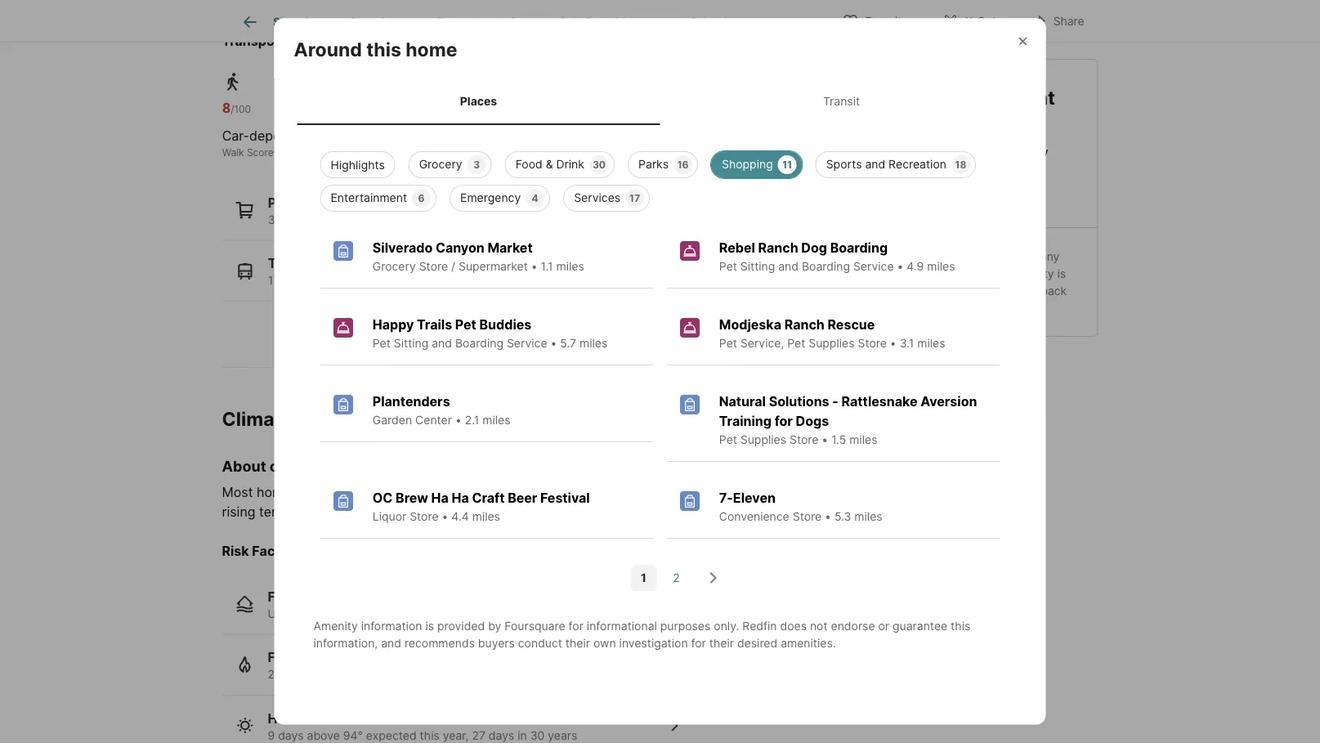 Task type: vqa. For each thing, say whether or not it's contained in the screenshot.
Feed on the left of page
no



Task type: describe. For each thing, give the bounding box(es) containing it.
property details tab
[[418, 2, 541, 42]]

this inside around this home "element"
[[366, 38, 401, 61]]

about
[[222, 457, 266, 475]]

flood
[[268, 588, 303, 604]]

in left a
[[385, 667, 394, 681]]

own
[[593, 636, 616, 650]]

help.
[[967, 266, 994, 280]]

82,
[[319, 273, 336, 287]]

3 inside places 3 groceries, 28 restaurants, 16 parks
[[268, 213, 275, 226]]

parks
[[436, 213, 466, 226]]

& for sale
[[585, 15, 593, 29]]

4
[[532, 192, 538, 204]]

miles inside plantenders garden center • 2.1 miles
[[482, 413, 511, 427]]

factor for risk
[[252, 543, 293, 558]]

liquor
[[373, 509, 406, 523]]

x-out
[[965, 14, 996, 28]]

modjeska ranch rescue pet service, pet supplies store • 3.1 miles
[[719, 317, 945, 350]]

miles inside rebel ranch dog boarding pet sitting and boarding service • 4.9 miles
[[927, 259, 955, 273]]

transit tab
[[660, 82, 1023, 122]]

this inside amenity information is provided by foursquare for informational purposes only. redfin does not endorse or guarantee this information, and recommends buyers conduct their own investigation for their desired amenities.
[[951, 619, 970, 633]]

market
[[488, 240, 533, 256]]

x-
[[965, 14, 977, 28]]

modjeska
[[719, 317, 781, 332]]

please
[[966, 283, 1002, 297]]

x-out button
[[928, 4, 1010, 37]]

30 inside the flood factor - minimal unlikely to flood in next 30 years
[[398, 606, 412, 620]]

above
[[307, 728, 340, 742]]

rd
[[442, 33, 459, 49]]

year,
[[443, 728, 469, 742]]

redfin inside at this time, redfin doesn't have any agents available to help. availability is subject to change. please check back soon.
[[930, 249, 965, 263]]

home
[[406, 38, 457, 61]]

does
[[780, 619, 807, 633]]

sports
[[826, 157, 862, 171]]

not
[[810, 619, 828, 633]]

natural
[[719, 393, 766, 409]]

years inside the flood factor - minimal unlikely to flood in next 30 years
[[415, 606, 445, 620]]

sea
[[373, 503, 394, 519]]

28
[[335, 213, 349, 226]]

• inside oc brew ha ha craft beer festival liquor store • 4.4 miles
[[442, 509, 448, 523]]

highlights
[[331, 158, 385, 172]]

sitting for rebel
[[740, 259, 775, 273]]

by inside amenity information is provided by foursquare for informational purposes only. redfin does not endorse or guarantee this information, and recommends buyers conduct their own investigation for their desired amenities.
[[488, 619, 501, 633]]

miles inside oc brew ha ha craft beer festival liquor store • 4.4 miles
[[472, 509, 500, 523]]

emergency
[[460, 191, 521, 205]]

impacted
[[600, 484, 657, 500]]

subject
[[863, 283, 902, 297]]

buyers
[[478, 636, 515, 650]]

fire factor - severe 23% chance of being in a wildfire in next 30 years
[[268, 649, 536, 681]]

heat
[[268, 710, 298, 726]]

rising
[[222, 503, 255, 519]]

• inside 7-eleven convenience store • 5.3 miles
[[825, 509, 831, 523]]

next inside the flood factor - minimal unlikely to flood in next 30 years
[[371, 606, 394, 620]]

tab list containing search
[[222, 0, 764, 42]]

boarding for boarding
[[802, 259, 850, 273]]

pet inside the natural solutions - rattlesnake aversion training for dogs pet supplies store • 1.5 miles
[[719, 433, 737, 446]]

boarding for buddies
[[455, 336, 504, 350]]

most homes have some risk of natural disasters, and may be impacted by climate change due to rising temperatures and sea levels.
[[222, 484, 817, 519]]

4.4
[[451, 509, 469, 523]]

and inside rebel ranch dog boarding pet sitting and boarding service • 4.9 miles
[[778, 259, 799, 273]]

and inside happy trails pet buddies pet sitting and boarding service • 5.7 miles
[[432, 336, 452, 350]]

949-
[[863, 163, 893, 179]]

change
[[728, 484, 774, 500]]

years inside heat factor - moderate 9 days above 94° expected this year, 27 days in 30 years
[[548, 728, 577, 742]]

at this time, redfin doesn't have any agents available to help. availability is subject to change. please check back soon.
[[863, 249, 1067, 314]]

1.1
[[541, 259, 553, 273]]

& for food
[[546, 157, 553, 171]]

search
[[273, 15, 312, 29]]

places for places
[[460, 95, 497, 108]]

rescue
[[828, 317, 875, 332]]

listing
[[941, 86, 998, 109]]

store inside oc brew ha ha craft beer festival liquor store • 4.4 miles
[[410, 509, 439, 523]]

supplies inside modjeska ranch rescue pet service, pet supplies store • 3.1 miles
[[809, 336, 855, 350]]

flood factor - minimal unlikely to flood in next 30 years
[[268, 588, 445, 620]]

favorite
[[865, 14, 908, 28]]

/100
[[231, 103, 251, 115]]

temperatures
[[259, 503, 342, 519]]

®
[[273, 147, 280, 159]]

transit for transit 177, 480, 82, 85, 87, 89, blue
[[268, 255, 313, 271]]

- for rattlesnake
[[832, 393, 838, 409]]

0 vertical spatial climate
[[270, 457, 323, 475]]

informational
[[587, 619, 657, 633]]

plantenders
[[373, 393, 450, 409]]

evergreen
[[944, 144, 1006, 160]]

0 vertical spatial grocery
[[419, 157, 462, 171]]

schools
[[690, 15, 733, 29]]

convenience
[[719, 509, 789, 523]]

minimal
[[360, 588, 410, 604]]

plantenders garden center • 2.1 miles
[[373, 393, 511, 427]]

miles inside silverado canyon market grocery store / supermarket • 1.1 miles
[[556, 259, 584, 273]]

some
[[335, 484, 368, 500]]

details
[[487, 15, 522, 29]]

availability
[[997, 266, 1054, 280]]

pet right trails
[[455, 317, 476, 332]]

service for rebel ranch dog boarding
[[853, 259, 894, 273]]

overview
[[349, 15, 400, 29]]

amenity
[[313, 619, 358, 633]]

is inside amenity information is provided by foursquare for informational purposes only. redfin does not endorse or guarantee this information, and recommends buyers conduct their own investigation for their desired amenities.
[[425, 619, 434, 633]]

silverado
[[373, 240, 433, 256]]

and right the sports
[[865, 157, 885, 171]]

may
[[551, 484, 577, 500]]

fire
[[268, 649, 292, 665]]

dependent
[[249, 128, 316, 143]]

places 3 groceries, 28 restaurants, 16 parks
[[268, 195, 466, 226]]

store inside the natural solutions - rattlesnake aversion training for dogs pet supplies store • 1.5 miles
[[790, 433, 819, 446]]

solutions
[[769, 393, 829, 409]]

• inside plantenders garden center • 2.1 miles
[[455, 413, 462, 427]]

restaurants,
[[352, 213, 417, 226]]

car-dependent walk score ®
[[222, 128, 316, 159]]

supplies inside the natural solutions - rattlesnake aversion training for dogs pet supplies store • 1.5 miles
[[740, 433, 786, 446]]

ranch for modjeska
[[784, 317, 825, 332]]

at
[[863, 249, 874, 263]]

0 vertical spatial risks
[[297, 407, 342, 430]]

food
[[515, 157, 542, 171]]

drink
[[556, 157, 584, 171]]

to left 'help.'
[[953, 266, 964, 280]]

of inside most homes have some risk of natural disasters, and may be impacted by climate change due to rising temperatures and sea levels.
[[398, 484, 410, 500]]

294-
[[893, 163, 924, 179]]

have inside at this time, redfin doesn't have any agents available to help. availability is subject to change. please check back soon.
[[1011, 249, 1037, 263]]

eleven
[[733, 490, 776, 506]]

miles inside the natural solutions - rattlesnake aversion training for dogs pet supplies store • 1.5 miles
[[849, 433, 877, 446]]

3 inside list box
[[473, 159, 480, 171]]

85,
[[339, 273, 356, 287]]

wildfire
[[407, 667, 446, 681]]

• inside rebel ranch dog boarding pet sitting and boarding service • 4.9 miles
[[897, 259, 904, 273]]

out
[[977, 14, 996, 28]]

• inside the natural solutions - rattlesnake aversion training for dogs pet supplies store • 1.5 miles
[[822, 433, 828, 446]]

levels.
[[398, 503, 437, 519]]

pet down happy
[[373, 336, 391, 350]]

contact listing agent
[[863, 86, 1055, 109]]

doesn't
[[968, 249, 1008, 263]]

due
[[777, 484, 801, 500]]

and inside amenity information is provided by foursquare for informational purposes only. redfin does not endorse or guarantee this information, and recommends buyers conduct their own investigation for their desired amenities.
[[381, 636, 401, 650]]

4447
[[924, 163, 956, 179]]

happy
[[373, 317, 414, 332]]



Task type: locate. For each thing, give the bounding box(es) containing it.
1 horizontal spatial is
[[1057, 266, 1066, 280]]

boarding down dog at top right
[[802, 259, 850, 273]]

and left may
[[524, 484, 547, 500]]

factor right risk
[[252, 543, 293, 558]]

tab list containing places
[[294, 78, 1026, 125]]

ranch
[[758, 240, 798, 256], [784, 317, 825, 332]]

and down information on the bottom of the page
[[381, 636, 401, 650]]

1 vertical spatial ranch
[[784, 317, 825, 332]]

their left own
[[565, 636, 590, 650]]

2 button
[[663, 565, 689, 591]]

• inside modjeska ranch rescue pet service, pet supplies store • 3.1 miles
[[890, 336, 896, 350]]

by right impacted
[[661, 484, 676, 500]]

1 vertical spatial redfin
[[742, 619, 777, 633]]

have up temperatures
[[302, 484, 331, 500]]

boarding down "buddies"
[[455, 336, 504, 350]]

0 vertical spatial redfin
[[930, 249, 965, 263]]

miles inside modjeska ranch rescue pet service, pet supplies store • 3.1 miles
[[917, 336, 945, 350]]

have up availability
[[1011, 249, 1037, 263]]

service inside happy trails pet buddies pet sitting and boarding service • 5.7 miles
[[507, 336, 547, 350]]

boarding inside happy trails pet buddies pet sitting and boarding service • 5.7 miles
[[455, 336, 504, 350]]

is inside at this time, redfin doesn't have any agents available to help. availability is subject to change. please check back soon.
[[1057, 266, 1066, 280]]

- inside the flood factor - minimal unlikely to flood in next 30 years
[[351, 588, 357, 604]]

boarding up agents
[[830, 240, 888, 256]]

sale & tax history tab
[[541, 2, 671, 42]]

94°
[[343, 728, 363, 742]]

this right 0
[[366, 38, 401, 61]]

• left the 1.1
[[531, 259, 537, 273]]

miles inside happy trails pet buddies pet sitting and boarding service • 5.7 miles
[[580, 336, 608, 350]]

0 vertical spatial &
[[585, 15, 593, 29]]

ha up the 4.4
[[452, 490, 469, 506]]

1 horizontal spatial 16
[[677, 159, 689, 171]]

service inside rebel ranch dog boarding pet sitting and boarding service • 4.9 miles
[[853, 259, 894, 273]]

history
[[616, 15, 653, 29]]

list box containing grocery
[[307, 145, 1013, 212]]

2 horizontal spatial for
[[775, 413, 793, 429]]

transit 177, 480, 82, 85, 87, 89, blue
[[268, 255, 422, 287]]

miles right 3.1
[[917, 336, 945, 350]]

89,
[[378, 273, 395, 287]]

0 horizontal spatial &
[[546, 157, 553, 171]]

1 horizontal spatial days
[[489, 728, 514, 742]]

aversion
[[921, 393, 977, 409]]

back
[[1041, 283, 1067, 297]]

being
[[351, 667, 381, 681]]

for for dogs
[[775, 413, 793, 429]]

1 vertical spatial grocery
[[373, 259, 416, 273]]

in inside the flood factor - minimal unlikely to flood in next 30 years
[[358, 606, 368, 620]]

service
[[853, 259, 894, 273], [507, 336, 547, 350]]

1 vertical spatial risks
[[326, 457, 361, 475]]

places for places 3 groceries, 28 restaurants, 16 parks
[[268, 195, 310, 210]]

supplies down rescue
[[809, 336, 855, 350]]

ranch inside modjeska ranch rescue pet service, pet supplies store • 3.1 miles
[[784, 317, 825, 332]]

redfin inside amenity information is provided by foursquare for informational purposes only. redfin does not endorse or guarantee this information, and recommends buyers conduct their own investigation for their desired amenities.
[[742, 619, 777, 633]]

store inside modjeska ranch rescue pet service, pet supplies store • 3.1 miles
[[858, 336, 887, 350]]

0 horizontal spatial days
[[278, 728, 304, 742]]

0 vertical spatial service
[[853, 259, 894, 273]]

0 vertical spatial next
[[371, 606, 394, 620]]

irvine
[[365, 33, 401, 49]]

factor up flood
[[306, 588, 348, 604]]

days down heat
[[278, 728, 304, 742]]

1 vertical spatial climate
[[680, 484, 724, 500]]

grocery up 89,
[[373, 259, 416, 273]]

• inside happy trails pet buddies pet sitting and boarding service • 5.7 miles
[[551, 336, 557, 350]]

0 horizontal spatial next
[[371, 606, 394, 620]]

tab list
[[222, 0, 764, 42], [294, 78, 1026, 125]]

sale & tax history
[[559, 15, 653, 29]]

only.
[[714, 619, 739, 633]]

share
[[1053, 14, 1084, 28]]

ranch for rebel
[[758, 240, 798, 256]]

1 days from the left
[[278, 728, 304, 742]]

0 horizontal spatial 16
[[420, 213, 433, 226]]

0 horizontal spatial supplies
[[740, 433, 786, 446]]

unlikely
[[268, 606, 310, 620]]

miles right the 1.1
[[556, 259, 584, 273]]

16 inside list box
[[677, 159, 689, 171]]

• left 2.1
[[455, 413, 462, 427]]

- for severe
[[339, 649, 345, 665]]

1 horizontal spatial sitting
[[740, 259, 775, 273]]

pet inside rebel ranch dog boarding pet sitting and boarding service • 4.9 miles
[[719, 259, 737, 273]]

1 horizontal spatial of
[[398, 484, 410, 500]]

this inside heat factor - moderate 9 days above 94° expected this year, 27 days in 30 years
[[420, 728, 440, 742]]

0 horizontal spatial by
[[488, 619, 501, 633]]

sitting inside happy trails pet buddies pet sitting and boarding service • 5.7 miles
[[394, 336, 429, 350]]

in inside heat factor - moderate 9 days above 94° expected this year, 27 days in 30 years
[[518, 728, 527, 742]]

30 inside fire factor - severe 23% chance of being in a wildfire in next 30 years
[[489, 667, 503, 681]]

1 horizontal spatial redfin
[[930, 249, 965, 263]]

16 down 6
[[420, 213, 433, 226]]

factor for heat
[[301, 710, 342, 726]]

• left 3.1
[[890, 336, 896, 350]]

3 up emergency
[[473, 159, 480, 171]]

6
[[418, 192, 425, 204]]

is up back
[[1057, 266, 1066, 280]]

store inside silverado canyon market grocery store / supermarket • 1.1 miles
[[419, 259, 448, 273]]

0 vertical spatial ranch
[[758, 240, 798, 256]]

overview tab
[[330, 2, 418, 42]]

1 horizontal spatial next
[[462, 667, 486, 681]]

and down trails
[[432, 336, 452, 350]]

480,
[[291, 273, 316, 287]]

& right food
[[546, 157, 553, 171]]

days right 27
[[489, 728, 514, 742]]

this up agents
[[877, 249, 897, 263]]

a
[[397, 667, 404, 681]]

boarding
[[830, 240, 888, 256], [802, 259, 850, 273], [455, 336, 504, 350]]

1 vertical spatial &
[[546, 157, 553, 171]]

shopping
[[722, 157, 773, 171]]

1 vertical spatial 3
[[268, 213, 275, 226]]

ranch inside rebel ranch dog boarding pet sitting and boarding service • 4.9 miles
[[758, 240, 798, 256]]

1 horizontal spatial grocery
[[419, 157, 462, 171]]

2 horizontal spatial years
[[548, 728, 577, 742]]

schools tab
[[671, 2, 751, 42]]

• left '1.5'
[[822, 433, 828, 446]]

0 horizontal spatial ha
[[431, 490, 449, 506]]

1 vertical spatial have
[[302, 484, 331, 500]]

0 vertical spatial sitting
[[740, 259, 775, 273]]

of right risk
[[398, 484, 410, 500]]

0 vertical spatial for
[[775, 413, 793, 429]]

2 ha from the left
[[452, 490, 469, 506]]

store down due on the right bottom of the page
[[793, 509, 822, 523]]

store inside 7-eleven convenience store • 5.3 miles
[[793, 509, 822, 523]]

expected
[[366, 728, 417, 742]]

0 vertical spatial boarding
[[830, 240, 888, 256]]

property
[[436, 15, 483, 29]]

places down property details tab
[[460, 95, 497, 108]]

places inside places 3 groceries, 28 restaurants, 16 parks
[[268, 195, 310, 210]]

natural solutions - rattlesnake aversion training for dogs pet supplies store • 1.5 miles
[[719, 393, 977, 446]]

around this home dialog
[[274, 19, 1046, 724]]

1 vertical spatial is
[[425, 619, 434, 633]]

0 vertical spatial years
[[415, 606, 445, 620]]

miles right 2.1
[[482, 413, 511, 427]]

next
[[371, 606, 394, 620], [462, 667, 486, 681]]

0 vertical spatial tab list
[[222, 0, 764, 42]]

and up modjeska
[[778, 259, 799, 273]]

sitting down happy
[[394, 336, 429, 350]]

1 vertical spatial supplies
[[740, 433, 786, 446]]

miles right 5.3
[[854, 509, 882, 523]]

- for moderate
[[345, 710, 351, 726]]

their down only.
[[709, 636, 734, 650]]

0 horizontal spatial places
[[268, 195, 310, 210]]

1 horizontal spatial their
[[709, 636, 734, 650]]

oc brew ha ha craft beer festival liquor store • 4.4 miles
[[373, 490, 590, 523]]

4.9
[[907, 259, 924, 273]]

16 right 'parks'
[[677, 159, 689, 171]]

3 left groceries,
[[268, 213, 275, 226]]

2 their from the left
[[709, 636, 734, 650]]

service,
[[740, 336, 784, 350]]

1 vertical spatial for
[[569, 619, 584, 633]]

0 vertical spatial have
[[1011, 249, 1037, 263]]

to right due on the right bottom of the page
[[804, 484, 817, 500]]

0 vertical spatial 16
[[677, 159, 689, 171]]

- right solutions
[[832, 393, 838, 409]]

17
[[629, 192, 640, 204]]

search link
[[240, 12, 312, 32]]

30 inside heat factor - moderate 9 days above 94° expected this year, 27 days in 30 years
[[530, 728, 545, 742]]

transit up 177,
[[268, 255, 313, 271]]

rebel
[[719, 240, 755, 256]]

supplies down training
[[740, 433, 786, 446]]

list box inside around this home dialog
[[307, 145, 1013, 212]]

of left being
[[337, 667, 348, 681]]

0 horizontal spatial of
[[337, 667, 348, 681]]

factor inside the flood factor - minimal unlikely to flood in next 30 years
[[306, 588, 348, 604]]

- left 'severe'
[[339, 649, 345, 665]]

3
[[473, 159, 480, 171], [268, 213, 275, 226]]

1 vertical spatial transit
[[268, 255, 313, 271]]

grocery inside silverado canyon market grocery store / supermarket • 1.1 miles
[[373, 259, 416, 273]]

87,
[[360, 273, 375, 287]]

is
[[1057, 266, 1066, 280], [425, 619, 434, 633]]

miles inside 7-eleven convenience store • 5.3 miles
[[854, 509, 882, 523]]

dog
[[801, 240, 827, 256]]

flood
[[327, 606, 355, 620]]

change.
[[920, 283, 963, 297]]

rebel ranch dog boarding pet sitting and boarding service • 4.9 miles
[[719, 240, 955, 273]]

0 vertical spatial transit
[[823, 95, 860, 108]]

pet right service,
[[787, 336, 805, 350]]

have
[[1011, 249, 1037, 263], [302, 484, 331, 500]]

1 horizontal spatial have
[[1011, 249, 1037, 263]]

transit left contact
[[823, 95, 860, 108]]

0 horizontal spatial have
[[302, 484, 331, 500]]

to inside the flood factor - minimal unlikely to flood in next 30 years
[[313, 606, 324, 620]]

garden
[[373, 413, 412, 427]]

in right flood
[[358, 606, 368, 620]]

• left 5.7
[[551, 336, 557, 350]]

1 vertical spatial of
[[337, 667, 348, 681]]

for right foursquare
[[569, 619, 584, 633]]

2 vertical spatial boarding
[[455, 336, 504, 350]]

1 horizontal spatial by
[[661, 484, 676, 500]]

0 horizontal spatial climate
[[270, 457, 323, 475]]

30 down "buyers" at the bottom
[[489, 667, 503, 681]]

list box
[[307, 145, 1013, 212]]

miles down craft
[[472, 509, 500, 523]]

to down the available
[[906, 283, 917, 297]]

1 horizontal spatial &
[[585, 15, 593, 29]]

16 inside places 3 groceries, 28 restaurants, 16 parks
[[420, 213, 433, 226]]

store left "/"
[[419, 259, 448, 273]]

0 vertical spatial supplies
[[809, 336, 855, 350]]

training
[[719, 413, 772, 429]]

years inside fire factor - severe 23% chance of being in a wildfire in next 30 years
[[506, 667, 536, 681]]

0 horizontal spatial years
[[415, 606, 445, 620]]

factor inside heat factor - moderate 9 days above 94° expected this year, 27 days in 30 years
[[301, 710, 342, 726]]

by up "buyers" at the bottom
[[488, 619, 501, 633]]

miles right 5.7
[[580, 336, 608, 350]]

- up "94°"
[[345, 710, 351, 726]]

desired
[[737, 636, 777, 650]]

transit
[[823, 95, 860, 108], [268, 255, 313, 271]]

factor up chance at the bottom of the page
[[295, 649, 336, 665]]

redfin up the available
[[930, 249, 965, 263]]

pet down modjeska
[[719, 336, 737, 350]]

store down rescue
[[858, 336, 887, 350]]

factor for fire
[[295, 649, 336, 665]]

walk
[[222, 147, 244, 159]]

30 down minimal
[[398, 606, 412, 620]]

- inside the natural solutions - rattlesnake aversion training for dogs pet supplies store • 1.5 miles
[[832, 393, 838, 409]]

factor
[[252, 543, 293, 558], [306, 588, 348, 604], [295, 649, 336, 665], [301, 710, 342, 726]]

transportation near 0 irvine mesa rd
[[222, 33, 459, 49]]

2 days from the left
[[489, 728, 514, 742]]

1 vertical spatial next
[[462, 667, 486, 681]]

information,
[[313, 636, 378, 650]]

1 horizontal spatial years
[[506, 667, 536, 681]]

center
[[415, 413, 452, 427]]

transit inside 'transit 177, 480, 82, 85, 87, 89, blue'
[[268, 255, 313, 271]]

1 vertical spatial by
[[488, 619, 501, 633]]

1 horizontal spatial climate
[[680, 484, 724, 500]]

0 vertical spatial is
[[1057, 266, 1066, 280]]

redfin up desired
[[742, 619, 777, 633]]

of inside fire factor - severe 23% chance of being in a wildfire in next 30 years
[[337, 667, 348, 681]]

- for minimal
[[351, 588, 357, 604]]

949-294-4447 link
[[863, 163, 956, 179]]

and
[[865, 157, 885, 171], [778, 259, 799, 273], [432, 336, 452, 350], [524, 484, 547, 500], [346, 503, 369, 519], [381, 636, 401, 650]]

& inside around this home dialog
[[546, 157, 553, 171]]

purposes
[[660, 619, 711, 633]]

1 horizontal spatial ha
[[452, 490, 469, 506]]

30 inside food & drink 30
[[593, 159, 606, 171]]

0 horizontal spatial sitting
[[394, 336, 429, 350]]

disasters,
[[460, 484, 520, 500]]

1 horizontal spatial supplies
[[809, 336, 855, 350]]

8 /100
[[222, 100, 251, 116]]

• inside silverado canyon market grocery store / supermarket • 1.1 miles
[[531, 259, 537, 273]]

0
[[353, 33, 362, 49]]

realty
[[1010, 144, 1048, 160]]

store
[[419, 259, 448, 273], [858, 336, 887, 350], [790, 433, 819, 446], [410, 509, 439, 523], [793, 509, 822, 523]]

& left tax
[[585, 15, 593, 29]]

is up recommends on the bottom left
[[425, 619, 434, 633]]

0 vertical spatial 3
[[473, 159, 480, 171]]

next down minimal
[[371, 606, 394, 620]]

in right 27
[[518, 728, 527, 742]]

grocery up 6
[[419, 157, 462, 171]]

to inside most homes have some risk of natural disasters, and may be impacted by climate change due to rising temperatures and sea levels.
[[804, 484, 817, 500]]

ranch left dog at top right
[[758, 240, 798, 256]]

about climate risks
[[222, 457, 361, 475]]

have inside most homes have some risk of natural disasters, and may be impacted by climate change due to rising temperatures and sea levels.
[[302, 484, 331, 500]]

0 horizontal spatial is
[[425, 619, 434, 633]]

0 vertical spatial places
[[460, 95, 497, 108]]

transit for transit
[[823, 95, 860, 108]]

transit inside tab
[[823, 95, 860, 108]]

2 vertical spatial for
[[691, 636, 706, 650]]

1 vertical spatial boarding
[[802, 259, 850, 273]]

redfin
[[930, 249, 965, 263], [742, 619, 777, 633]]

- inside heat factor - moderate 9 days above 94° expected this year, 27 days in 30 years
[[345, 710, 351, 726]]

climate left change
[[680, 484, 724, 500]]

homesmart, evergreen realty 949-294-4447
[[863, 144, 1048, 179]]

1 horizontal spatial for
[[691, 636, 706, 650]]

0 horizontal spatial for
[[569, 619, 584, 633]]

- up flood
[[351, 588, 357, 604]]

1 vertical spatial years
[[506, 667, 536, 681]]

30 right 27
[[530, 728, 545, 742]]

rattlesnake
[[842, 393, 918, 409]]

1 vertical spatial 16
[[420, 213, 433, 226]]

check
[[1005, 283, 1037, 297]]

next inside fire factor - severe 23% chance of being in a wildfire in next 30 years
[[462, 667, 486, 681]]

this inside at this time, redfin doesn't have any agents available to help. availability is subject to change. please check back soon.
[[877, 249, 897, 263]]

• left 5.3
[[825, 509, 831, 523]]

factor inside fire factor - severe 23% chance of being in a wildfire in next 30 years
[[295, 649, 336, 665]]

1 horizontal spatial transit
[[823, 95, 860, 108]]

1 horizontal spatial places
[[460, 95, 497, 108]]

ha right brew
[[431, 490, 449, 506]]

sitting down rebel
[[740, 259, 775, 273]]

risk
[[222, 543, 249, 558]]

30 right drink
[[593, 159, 606, 171]]

festival
[[540, 490, 590, 506]]

• left 4.9
[[897, 259, 904, 273]]

1 vertical spatial service
[[507, 336, 547, 350]]

for inside the natural solutions - rattlesnake aversion training for dogs pet supplies store • 1.5 miles
[[775, 413, 793, 429]]

0 horizontal spatial redfin
[[742, 619, 777, 633]]

conduct
[[518, 636, 562, 650]]

sitting for happy
[[394, 336, 429, 350]]

next down "buyers" at the bottom
[[462, 667, 486, 681]]

for down solutions
[[775, 413, 793, 429]]

sitting inside rebel ranch dog boarding pet sitting and boarding service • 4.9 miles
[[740, 259, 775, 273]]

0 horizontal spatial their
[[565, 636, 590, 650]]

• left the 4.4
[[442, 509, 448, 523]]

tab list inside around this home dialog
[[294, 78, 1026, 125]]

to left flood
[[313, 606, 324, 620]]

pet down rebel
[[719, 259, 737, 273]]

craft
[[472, 490, 505, 506]]

& inside tab
[[585, 15, 593, 29]]

and down the some
[[346, 503, 369, 519]]

climate up homes
[[270, 457, 323, 475]]

this right guarantee
[[951, 619, 970, 633]]

their
[[565, 636, 590, 650], [709, 636, 734, 650]]

1 their from the left
[[565, 636, 590, 650]]

5.3
[[834, 509, 851, 523]]

service for happy trails pet buddies
[[507, 336, 547, 350]]

0 horizontal spatial transit
[[268, 255, 313, 271]]

supermarket
[[459, 259, 528, 273]]

0 horizontal spatial 3
[[268, 213, 275, 226]]

food & drink 30
[[515, 157, 606, 171]]

9
[[268, 728, 275, 742]]

0 horizontal spatial service
[[507, 336, 547, 350]]

miles up change.
[[927, 259, 955, 273]]

1 vertical spatial tab list
[[294, 78, 1026, 125]]

risks up the some
[[326, 457, 361, 475]]

- inside fire factor - severe 23% chance of being in a wildfire in next 30 years
[[339, 649, 345, 665]]

around this home element
[[294, 19, 477, 62]]

ranch left rescue
[[784, 317, 825, 332]]

23%
[[268, 667, 291, 681]]

places up groceries,
[[268, 195, 310, 210]]

1 ha from the left
[[431, 490, 449, 506]]

pet down training
[[719, 433, 737, 446]]

1 vertical spatial places
[[268, 195, 310, 210]]

1 vertical spatial sitting
[[394, 336, 429, 350]]

0 horizontal spatial grocery
[[373, 259, 416, 273]]

1 horizontal spatial 3
[[473, 159, 480, 171]]

0 vertical spatial by
[[661, 484, 676, 500]]

0 vertical spatial of
[[398, 484, 410, 500]]

risks up about climate risks
[[297, 407, 342, 430]]

factor for flood
[[306, 588, 348, 604]]

for for informational
[[569, 619, 584, 633]]

places tab
[[297, 82, 660, 122]]

chance
[[294, 667, 334, 681]]

ha
[[431, 490, 449, 506], [452, 490, 469, 506]]

places inside tab
[[460, 95, 497, 108]]

climate inside most homes have some risk of natural disasters, and may be impacted by climate change due to rising temperatures and sea levels.
[[680, 484, 724, 500]]

factor up above
[[301, 710, 342, 726]]

by inside most homes have some risk of natural disasters, and may be impacted by climate change due to rising temperatures and sea levels.
[[661, 484, 676, 500]]

1 horizontal spatial service
[[853, 259, 894, 273]]

in right wildfire
[[449, 667, 459, 681]]

/
[[451, 259, 455, 273]]

for down purposes in the bottom right of the page
[[691, 636, 706, 650]]

car-
[[222, 128, 249, 143]]

2 vertical spatial years
[[548, 728, 577, 742]]

around this home
[[294, 38, 457, 61]]

service up subject
[[853, 259, 894, 273]]



